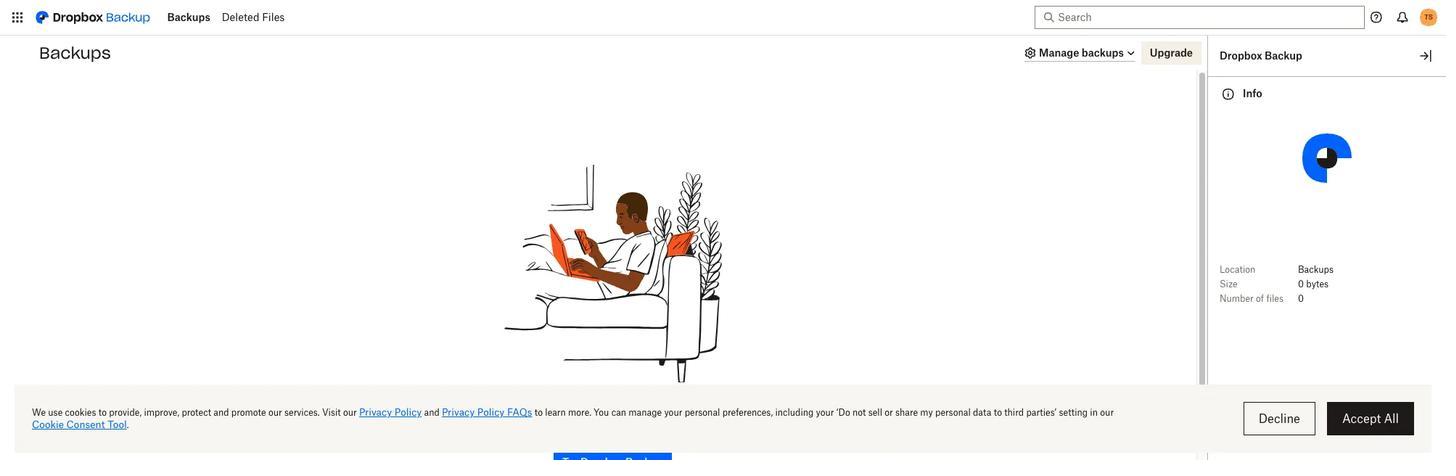 Task type: locate. For each thing, give the bounding box(es) containing it.
0 for 0
[[1298, 293, 1304, 304]]

files left 'or'
[[440, 407, 460, 419]]

backups
[[167, 11, 210, 23], [39, 43, 111, 63], [1298, 264, 1334, 275]]

0 bytes
[[1298, 279, 1329, 290]]

your right track
[[416, 407, 437, 419]]

of right track
[[404, 407, 414, 419]]

upgrade
[[1150, 46, 1193, 59]]

0 for 0 bytes
[[1298, 279, 1304, 290]]

manage backups
[[1039, 46, 1124, 58]]

0
[[1298, 279, 1304, 290], [1298, 293, 1304, 304]]

0 horizontal spatial dropbox
[[717, 407, 758, 419]]

backups
[[1082, 46, 1124, 58]]

1 vertical spatial files
[[440, 407, 460, 419]]

0 horizontal spatial backups
[[39, 43, 111, 63]]

track
[[377, 407, 401, 419]]

1 0 from the top
[[1298, 279, 1304, 290]]

manage backups button
[[1022, 44, 1137, 62]]

to
[[589, 407, 599, 419]]

dropbox inside 'all your files. automatically backed up. never lose track of your files or folders again. or forget to pull them into dropbox. dropbox backup does it automatically.'
[[717, 407, 758, 419]]

0 horizontal spatial of
[[404, 407, 414, 419]]

backups down backup logo - go to the backups homepage at top
[[39, 43, 111, 63]]

them
[[622, 407, 647, 419]]

files right the number
[[1267, 293, 1284, 304]]

backups left deleted
[[167, 11, 210, 23]]

up.
[[748, 382, 774, 403]]

files.
[[518, 382, 557, 403]]

forget
[[558, 407, 586, 419]]

0 vertical spatial dropbox
[[1220, 49, 1263, 62]]

0 vertical spatial backups
[[167, 11, 210, 23]]

0 vertical spatial of
[[1256, 293, 1264, 304]]

of right the number
[[1256, 293, 1264, 304]]

dropbox
[[1220, 49, 1263, 62], [717, 407, 758, 419]]

1 horizontal spatial files
[[1267, 293, 1284, 304]]

0 vertical spatial 0
[[1298, 279, 1304, 290]]

all your files. automatically backed up. never lose track of your files or folders again. or forget to pull them into dropbox. dropbox backup does it automatically.
[[324, 382, 902, 419]]

1 horizontal spatial dropbox
[[1220, 49, 1263, 62]]

1 horizontal spatial backups
[[167, 11, 210, 23]]

0 left the bytes at the right
[[1298, 279, 1304, 290]]

deleted
[[222, 11, 259, 23]]

0 horizontal spatial backup
[[761, 407, 797, 419]]

it
[[826, 407, 832, 419]]

0 vertical spatial your
[[476, 382, 513, 403]]

files
[[262, 11, 285, 23]]

dropbox up info
[[1220, 49, 1263, 62]]

0 vertical spatial files
[[1267, 293, 1284, 304]]

automatically
[[562, 382, 675, 403]]

deleted files
[[222, 11, 285, 23]]

automatically.
[[835, 407, 902, 419]]

files
[[1267, 293, 1284, 304], [440, 407, 460, 419]]

2 vertical spatial backups
[[1298, 264, 1334, 275]]

dropbox backup
[[1220, 49, 1303, 62]]

dropbox down up.
[[717, 407, 758, 419]]

1 vertical spatial dropbox
[[717, 407, 758, 419]]

your
[[476, 382, 513, 403], [416, 407, 437, 419]]

does
[[800, 407, 823, 419]]

of
[[1256, 293, 1264, 304], [404, 407, 414, 419]]

1 vertical spatial 0
[[1298, 293, 1304, 304]]

or
[[463, 407, 473, 419]]

backups inside global header element
[[167, 11, 210, 23]]

1 horizontal spatial of
[[1256, 293, 1264, 304]]

1 vertical spatial backup
[[761, 407, 797, 419]]

1 vertical spatial of
[[404, 407, 414, 419]]

backups up the bytes at the right
[[1298, 264, 1334, 275]]

0 horizontal spatial files
[[440, 407, 460, 419]]

1 vertical spatial backups
[[39, 43, 111, 63]]

2 0 from the top
[[1298, 293, 1304, 304]]

0 horizontal spatial your
[[416, 407, 437, 419]]

pull
[[602, 407, 620, 419]]

backed
[[680, 382, 743, 403]]

backup
[[1265, 49, 1303, 62], [761, 407, 797, 419]]

location
[[1220, 264, 1256, 275]]

upgrade button
[[1141, 41, 1202, 65]]

your up folders at the bottom left of page
[[476, 382, 513, 403]]

backups link
[[167, 11, 210, 24]]

1 horizontal spatial your
[[476, 382, 513, 403]]

0 down "0 bytes"
[[1298, 293, 1304, 304]]

1 horizontal spatial backup
[[1265, 49, 1303, 62]]

2 horizontal spatial backups
[[1298, 264, 1334, 275]]



Task type: vqa. For each thing, say whether or not it's contained in the screenshot.
the Explore
no



Task type: describe. For each thing, give the bounding box(es) containing it.
of inside 'all your files. automatically backed up. never lose track of your files or folders again. or forget to pull them into dropbox. dropbox backup does it automatically.'
[[404, 407, 414, 419]]

files inside 'all your files. automatically backed up. never lose track of your files or folders again. or forget to pull them into dropbox. dropbox backup does it automatically.'
[[440, 407, 460, 419]]

close details pane image
[[1417, 47, 1435, 65]]

1 vertical spatial your
[[416, 407, 437, 419]]

backup inside 'all your files. automatically backed up. never lose track of your files or folders again. or forget to pull them into dropbox. dropbox backup does it automatically.'
[[761, 407, 797, 419]]

number of files
[[1220, 293, 1284, 304]]

number
[[1220, 293, 1254, 304]]

size
[[1220, 279, 1238, 290]]

into
[[650, 407, 669, 419]]

manage
[[1039, 46, 1079, 58]]

all
[[452, 382, 471, 403]]

bytes
[[1307, 279, 1329, 290]]

again.
[[511, 407, 540, 419]]

Search text field
[[1058, 9, 1338, 25]]

global header element
[[0, 0, 1446, 36]]

info
[[1243, 87, 1263, 99]]

deleted files link
[[222, 11, 285, 24]]

0 vertical spatial backup
[[1265, 49, 1303, 62]]

or
[[543, 407, 555, 419]]

backup logo - go to the backups homepage image
[[29, 6, 156, 29]]

ts button
[[1417, 6, 1441, 29]]

ts
[[1425, 12, 1433, 22]]

lose
[[355, 407, 374, 419]]

never
[[324, 407, 352, 419]]

folders
[[475, 407, 508, 419]]

dropbox.
[[671, 407, 715, 419]]



